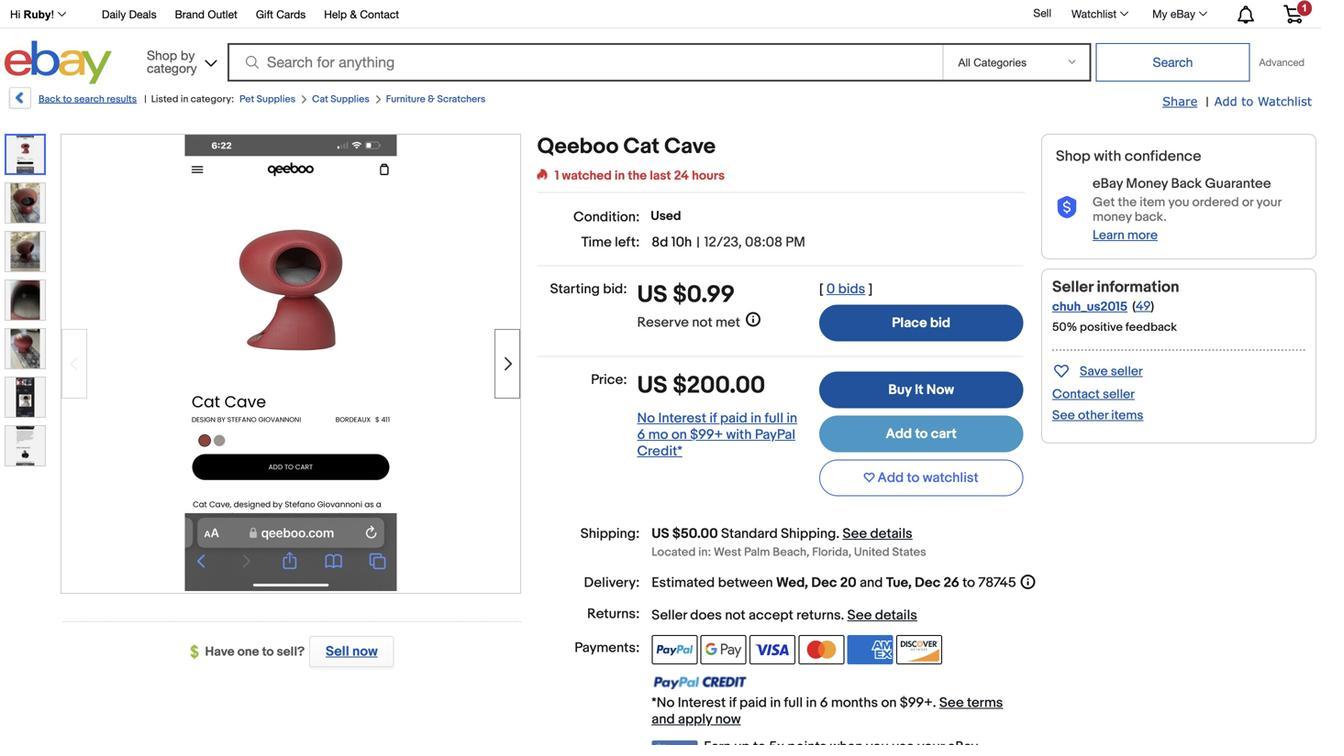 Task type: describe. For each thing, give the bounding box(es) containing it.
your
[[1256, 195, 1282, 211]]

or
[[1242, 195, 1254, 211]]

confidence
[[1125, 148, 1201, 166]]

to inside share | add to watchlist
[[1242, 94, 1253, 108]]

other
[[1078, 408, 1108, 424]]

shipping
[[781, 526, 836, 543]]

pet
[[239, 94, 254, 106]]

sell?
[[277, 645, 305, 661]]

on for mo
[[671, 427, 687, 444]]

see inside see terms and apply now
[[939, 695, 964, 712]]

brand
[[175, 8, 205, 21]]

full for mo
[[765, 411, 783, 427]]

0 horizontal spatial now
[[352, 644, 378, 661]]

1 for 1
[[1302, 2, 1307, 14]]

us $0.99
[[637, 281, 735, 310]]

6 for mo
[[637, 427, 645, 444]]

interest for *no
[[678, 695, 726, 712]]

see down 20
[[847, 608, 872, 624]]

deals
[[129, 8, 156, 21]]

west
[[714, 546, 741, 560]]

gift cards
[[256, 8, 306, 21]]

brand outlet link
[[175, 5, 237, 25]]

add to watchlist button
[[819, 460, 1023, 497]]

24
[[674, 168, 689, 184]]

place bid button
[[819, 305, 1023, 342]]

no
[[637, 411, 655, 427]]

shop by category banner
[[0, 0, 1317, 89]]

place bid
[[892, 315, 951, 332]]

seller for contact
[[1103, 387, 1135, 403]]

1 horizontal spatial and
[[860, 575, 883, 592]]

49
[[1136, 299, 1151, 315]]

information
[[1097, 278, 1179, 297]]

chuh_us2015
[[1052, 299, 1128, 315]]

money
[[1093, 210, 1132, 225]]

listed
[[151, 94, 178, 106]]

0 vertical spatial see details link
[[843, 526, 913, 543]]

qeeboo
[[537, 134, 619, 160]]

8d 10h | 12/23, 08:08 pm
[[652, 234, 805, 251]]

20
[[840, 575, 857, 592]]

1 vertical spatial not
[[725, 608, 746, 624]]

you
[[1168, 195, 1189, 211]]

help & contact
[[324, 8, 399, 21]]

seller does not accept returns . see details
[[652, 608, 917, 624]]

share | add to watchlist
[[1163, 94, 1312, 110]]

watchlist link
[[1061, 3, 1137, 25]]

in down $200.00
[[751, 411, 762, 427]]

met
[[716, 315, 740, 331]]

us $50.00
[[652, 526, 718, 543]]

)
[[1151, 299, 1154, 315]]

26
[[944, 575, 959, 592]]

brand outlet
[[175, 8, 237, 21]]

american express image
[[848, 636, 893, 665]]

delivery:
[[584, 575, 640, 592]]

8d
[[652, 234, 668, 251]]

category
[[147, 61, 197, 76]]

watchlist inside account 'navigation'
[[1072, 7, 1117, 20]]

shipping:
[[581, 526, 640, 543]]

with details__icon image
[[1056, 197, 1078, 219]]

contact inside account 'navigation'
[[360, 8, 399, 21]]

reserve not met
[[637, 315, 740, 331]]

10h
[[671, 234, 692, 251]]

back.
[[1135, 210, 1167, 225]]

if for no
[[710, 411, 717, 427]]

picture 4 of 7 image
[[6, 281, 45, 320]]

cat inside main content
[[623, 134, 660, 160]]

qeeboo cat cave - picture 1 of 7 image
[[185, 133, 397, 592]]

1 dec from the left
[[811, 575, 837, 592]]

paid for mo
[[720, 411, 748, 427]]

08:08
[[745, 234, 783, 251]]

buy
[[888, 382, 912, 399]]

watched
[[562, 168, 612, 184]]

last
[[650, 168, 671, 184]]

daily deals link
[[102, 5, 156, 25]]

starting
[[550, 281, 600, 298]]

pet supplies link
[[239, 94, 296, 106]]

pet supplies
[[239, 94, 296, 106]]

paid for months
[[739, 695, 767, 712]]

1 for 1 watched in the last 24 hours
[[555, 168, 559, 184]]

add inside share | add to watchlist
[[1214, 94, 1237, 108]]

paypal credit image
[[652, 676, 747, 691]]

| inside share | add to watchlist
[[1206, 94, 1209, 110]]

no interest if paid in full in 6 mo on $99+ with paypal credit*
[[637, 411, 797, 460]]

discover image
[[896, 636, 942, 665]]

standard
[[721, 526, 778, 543]]

to left search
[[63, 94, 72, 106]]

estimated
[[652, 575, 715, 592]]

with inside 'no interest if paid in full in 6 mo on $99+ with paypal credit*'
[[726, 427, 752, 444]]

ebay mastercard image
[[652, 741, 698, 746]]

shop for shop with confidence
[[1056, 148, 1091, 166]]

picture 5 of 7 image
[[6, 329, 45, 369]]

in down qeeboo cat cave
[[615, 168, 625, 184]]

$200.00
[[673, 372, 765, 400]]

save
[[1080, 364, 1108, 380]]

save seller button
[[1052, 361, 1143, 382]]

if for *no
[[729, 695, 736, 712]]

scratchers
[[437, 94, 486, 106]]

50%
[[1052, 321, 1077, 335]]

account navigation
[[0, 0, 1317, 28]]

us for us $50.00
[[652, 526, 669, 543]]

apply
[[678, 712, 712, 729]]

contact seller see other items
[[1052, 387, 1144, 424]]

returns:
[[587, 606, 640, 623]]

terms
[[967, 695, 1003, 712]]

back to search results link
[[7, 87, 137, 116]]

49 link
[[1136, 299, 1151, 315]]

furniture
[[386, 94, 426, 106]]

seller for save
[[1111, 364, 1143, 380]]

gift
[[256, 8, 273, 21]]

back to search results
[[39, 94, 137, 106]]

1 vertical spatial details
[[875, 608, 917, 624]]

to inside button
[[907, 470, 920, 487]]

2 dec from the left
[[915, 575, 941, 592]]

time left:
[[581, 234, 640, 251]]

contact inside contact seller see other items
[[1052, 387, 1100, 403]]

google pay image
[[701, 636, 746, 665]]

wed,
[[776, 575, 808, 592]]

reserve
[[637, 315, 689, 331]]

advanced link
[[1250, 44, 1314, 81]]

Search for anything text field
[[230, 45, 939, 80]]

located
[[652, 546, 696, 560]]

on for months
[[881, 695, 897, 712]]

see inside contact seller see other items
[[1052, 408, 1075, 424]]

bids
[[838, 281, 865, 298]]

0 vertical spatial details
[[870, 526, 913, 543]]

no interest if paid in full in 6 mo on $99+ with paypal credit* link
[[637, 411, 797, 460]]

furniture & scratchers link
[[386, 94, 486, 106]]

$0.99
[[673, 281, 735, 310]]

picture 3 of 7 image
[[6, 232, 45, 272]]

contact seller link
[[1052, 387, 1135, 403]]

payments:
[[575, 640, 640, 657]]



Task type: vqa. For each thing, say whether or not it's contained in the screenshot.
*No Interest if paid in full in 6 months on $99+.
yes



Task type: locate. For each thing, give the bounding box(es) containing it.
0 vertical spatial back
[[39, 94, 61, 106]]

0 vertical spatial on
[[671, 427, 687, 444]]

1 horizontal spatial contact
[[1052, 387, 1100, 403]]

0 vertical spatial watchlist
[[1072, 7, 1117, 20]]

see
[[1052, 408, 1075, 424], [843, 526, 867, 543], [847, 608, 872, 624], [939, 695, 964, 712]]

details up states
[[870, 526, 913, 543]]

1 vertical spatial seller
[[652, 608, 687, 624]]

1 vertical spatial shop
[[1056, 148, 1091, 166]]

1 horizontal spatial not
[[725, 608, 746, 624]]

seller inside 'button'
[[1111, 364, 1143, 380]]

1 vertical spatial if
[[729, 695, 736, 712]]

us for us $200.00
[[637, 372, 668, 400]]

6 left months
[[820, 695, 828, 712]]

1 up advanced
[[1302, 2, 1307, 14]]

0 horizontal spatial cat
[[312, 94, 328, 106]]

add to cart
[[886, 426, 957, 443]]

6 for months
[[820, 695, 828, 712]]

mo
[[648, 427, 668, 444]]

0 horizontal spatial dec
[[811, 575, 837, 592]]

2 horizontal spatial |
[[1206, 94, 1209, 110]]

& inside account 'navigation'
[[350, 8, 357, 21]]

ebay
[[1171, 7, 1195, 20], [1093, 176, 1123, 192]]

& right furniture
[[428, 94, 435, 106]]

if down $200.00
[[710, 411, 717, 427]]

contact
[[360, 8, 399, 21], [1052, 387, 1100, 403]]

ebay money back guarantee get the item you ordered or your money back. learn more
[[1093, 176, 1282, 244]]

if inside 'no interest if paid in full in 6 mo on $99+ with paypal credit*'
[[710, 411, 717, 427]]

watchlist right sell link
[[1072, 7, 1117, 20]]

located in: west palm beach, florida, united states
[[652, 546, 926, 560]]

with right $99+
[[726, 427, 752, 444]]

ordered
[[1192, 195, 1239, 211]]

see up united
[[843, 526, 867, 543]]

to right one on the bottom
[[262, 645, 274, 661]]

1 vertical spatial see details link
[[847, 608, 917, 624]]

0 vertical spatial contact
[[360, 8, 399, 21]]

us up the reserve
[[637, 281, 668, 310]]

shop left "by"
[[147, 48, 177, 63]]

1 horizontal spatial on
[[881, 695, 897, 712]]

main content
[[537, 134, 1037, 746]]

supplies left furniture
[[331, 94, 370, 106]]

full down $200.00
[[765, 411, 783, 427]]

seller up paypal image
[[652, 608, 687, 624]]

0 horizontal spatial &
[[350, 8, 357, 21]]

0 horizontal spatial and
[[652, 712, 675, 729]]

feedback
[[1126, 321, 1177, 335]]

us for us $0.99
[[637, 281, 668, 310]]

to left watchlist
[[907, 470, 920, 487]]

buy it now link
[[819, 372, 1023, 409]]

(
[[1132, 299, 1136, 315]]

1 horizontal spatial watchlist
[[1258, 94, 1312, 108]]

1 horizontal spatial full
[[784, 695, 803, 712]]

0 horizontal spatial shop
[[147, 48, 177, 63]]

6 inside 'no interest if paid in full in 6 mo on $99+ with paypal credit*'
[[637, 427, 645, 444]]

1 vertical spatial add
[[886, 426, 912, 443]]

save seller
[[1080, 364, 1143, 380]]

the inside ebay money back guarantee get the item you ordered or your money back. learn more
[[1118, 195, 1137, 211]]

by
[[181, 48, 195, 63]]

| right share button
[[1206, 94, 1209, 110]]

now right sell?
[[352, 644, 378, 661]]

2 vertical spatial add
[[878, 470, 904, 487]]

us up the no
[[637, 372, 668, 400]]

months
[[831, 695, 878, 712]]

1 horizontal spatial dec
[[915, 575, 941, 592]]

add
[[1214, 94, 1237, 108], [886, 426, 912, 443], [878, 470, 904, 487]]

sell now
[[326, 644, 378, 661]]

my ebay link
[[1142, 3, 1216, 25]]

1 vertical spatial us
[[637, 372, 668, 400]]

full down visa image
[[784, 695, 803, 712]]

not right does
[[725, 608, 746, 624]]

.
[[836, 526, 840, 543], [841, 608, 844, 624]]

cart
[[931, 426, 957, 443]]

details down tue,
[[875, 608, 917, 624]]

0 vertical spatial full
[[765, 411, 783, 427]]

0 horizontal spatial supplies
[[257, 94, 296, 106]]

0 vertical spatial sell
[[1033, 7, 1051, 19]]

to left cart
[[915, 426, 928, 443]]

help
[[324, 8, 347, 21]]

now inside see terms and apply now
[[715, 712, 741, 729]]

cat
[[312, 94, 328, 106], [623, 134, 660, 160]]

learn more link
[[1093, 228, 1158, 244]]

seller inside contact seller see other items
[[1103, 387, 1135, 403]]

palm
[[744, 546, 770, 560]]

seller right save
[[1111, 364, 1143, 380]]

interest for no
[[658, 411, 706, 427]]

paid down visa image
[[739, 695, 767, 712]]

0 vertical spatial ebay
[[1171, 7, 1195, 20]]

add for add to watchlist
[[878, 470, 904, 487]]

0 horizontal spatial ebay
[[1093, 176, 1123, 192]]

& for help
[[350, 8, 357, 21]]

1 horizontal spatial 6
[[820, 695, 828, 712]]

dollar sign image
[[190, 646, 205, 660]]

picture 1 of 7 image
[[6, 136, 44, 173]]

money
[[1126, 176, 1168, 192]]

shop inside "shop by category"
[[147, 48, 177, 63]]

1 horizontal spatial now
[[715, 712, 741, 729]]

0 vertical spatial seller
[[1111, 364, 1143, 380]]

hi
[[10, 8, 20, 21]]

1 vertical spatial with
[[726, 427, 752, 444]]

if down paypal credit image
[[729, 695, 736, 712]]

]
[[868, 281, 873, 298]]

1 horizontal spatial .
[[841, 608, 844, 624]]

florida,
[[812, 546, 851, 560]]

[
[[819, 281, 823, 298]]

back left search
[[39, 94, 61, 106]]

0 horizontal spatial with
[[726, 427, 752, 444]]

sell left watchlist link at top right
[[1033, 7, 1051, 19]]

interest right the no
[[658, 411, 706, 427]]

place
[[892, 315, 927, 332]]

and right 20
[[860, 575, 883, 592]]

1 inside "link"
[[1302, 2, 1307, 14]]

on right the "mo"
[[671, 427, 687, 444]]

0 horizontal spatial seller
[[652, 608, 687, 624]]

1 link
[[1273, 0, 1314, 26]]

cat supplies link
[[312, 94, 370, 106]]

in right listed
[[181, 94, 188, 106]]

0 horizontal spatial 6
[[637, 427, 645, 444]]

watchlist inside share | add to watchlist
[[1258, 94, 1312, 108]]

add down buy
[[886, 426, 912, 443]]

1 vertical spatial full
[[784, 695, 803, 712]]

0 vertical spatial paid
[[720, 411, 748, 427]]

positive
[[1080, 321, 1123, 335]]

1 supplies from the left
[[257, 94, 296, 106]]

add inside 'add to watchlist' button
[[878, 470, 904, 487]]

shop up with details__icon
[[1056, 148, 1091, 166]]

see details link up american express image
[[847, 608, 917, 624]]

& for furniture
[[428, 94, 435, 106]]

ebay inside account 'navigation'
[[1171, 7, 1195, 20]]

supplies
[[257, 94, 296, 106], [331, 94, 370, 106]]

0 vertical spatial and
[[860, 575, 883, 592]]

| right 10h
[[697, 234, 700, 251]]

1 vertical spatial interest
[[678, 695, 726, 712]]

bid:
[[603, 281, 627, 298]]

0 horizontal spatial |
[[144, 94, 147, 106]]

visa image
[[750, 636, 795, 665]]

shop by category button
[[138, 41, 221, 80]]

the right get
[[1118, 195, 1137, 211]]

0 vertical spatial interest
[[658, 411, 706, 427]]

sell for sell
[[1033, 7, 1051, 19]]

0 horizontal spatial watchlist
[[1072, 7, 1117, 20]]

shop for shop by category
[[147, 48, 177, 63]]

paid down $200.00
[[720, 411, 748, 427]]

full inside 'no interest if paid in full in 6 mo on $99+ with paypal credit*'
[[765, 411, 783, 427]]

and up ebay mastercard image
[[652, 712, 675, 729]]

seller for seller information
[[1052, 278, 1093, 297]]

supplies right 'pet'
[[257, 94, 296, 106]]

to right the 26
[[963, 575, 975, 592]]

add inside add to cart link
[[886, 426, 912, 443]]

1 vertical spatial contact
[[1052, 387, 1100, 403]]

buy it now
[[888, 382, 954, 399]]

with up get
[[1094, 148, 1121, 166]]

gift cards link
[[256, 5, 306, 25]]

it
[[915, 382, 923, 399]]

and inside see terms and apply now
[[652, 712, 675, 729]]

interest down paypal credit image
[[678, 695, 726, 712]]

price:
[[591, 372, 627, 389]]

back inside ebay money back guarantee get the item you ordered or your money back. learn more
[[1171, 176, 1202, 192]]

0 horizontal spatial .
[[836, 526, 840, 543]]

used
[[651, 209, 681, 224]]

0 horizontal spatial contact
[[360, 8, 399, 21]]

0 horizontal spatial back
[[39, 94, 61, 106]]

paypal image
[[652, 636, 698, 665]]

picture 6 of 7 image
[[6, 378, 45, 417]]

outlet
[[208, 8, 237, 21]]

picture 7 of 7 image
[[6, 427, 45, 466]]

add down add to cart link
[[878, 470, 904, 487]]

1 vertical spatial .
[[841, 608, 844, 624]]

interest inside 'no interest if paid in full in 6 mo on $99+ with paypal credit*'
[[658, 411, 706, 427]]

one
[[237, 645, 259, 661]]

1 vertical spatial cat
[[623, 134, 660, 160]]

see details link up united
[[843, 526, 913, 543]]

[ 0 bids ]
[[819, 281, 873, 298]]

1 vertical spatial &
[[428, 94, 435, 106]]

0 vertical spatial shop
[[147, 48, 177, 63]]

cat up 1 watched in the last 24 hours
[[623, 134, 660, 160]]

1 vertical spatial on
[[881, 695, 897, 712]]

0 horizontal spatial on
[[671, 427, 687, 444]]

paid inside 'no interest if paid in full in 6 mo on $99+ with paypal credit*'
[[720, 411, 748, 427]]

1 horizontal spatial back
[[1171, 176, 1202, 192]]

| listed in category:
[[144, 94, 234, 106]]

0 vertical spatial seller
[[1052, 278, 1093, 297]]

to down "advanced" link
[[1242, 94, 1253, 108]]

supplies for pet supplies
[[257, 94, 296, 106]]

dec left the 26
[[915, 575, 941, 592]]

see other items link
[[1052, 408, 1144, 424]]

on inside 'no interest if paid in full in 6 mo on $99+ with paypal credit*'
[[671, 427, 687, 444]]

1 horizontal spatial cat
[[623, 134, 660, 160]]

0 horizontal spatial if
[[710, 411, 717, 427]]

on left $99+.
[[881, 695, 897, 712]]

us $200.00
[[637, 372, 765, 400]]

my ebay
[[1152, 7, 1195, 20]]

0 vertical spatial 1
[[1302, 2, 1307, 14]]

us up located
[[652, 526, 669, 543]]

daily deals
[[102, 8, 156, 21]]

time
[[581, 234, 612, 251]]

main content containing us $0.99
[[537, 134, 1037, 746]]

add right share
[[1214, 94, 1237, 108]]

hours
[[692, 168, 725, 184]]

0 vertical spatial &
[[350, 8, 357, 21]]

dec
[[811, 575, 837, 592], [915, 575, 941, 592]]

. up florida, at the bottom right
[[836, 526, 840, 543]]

to
[[63, 94, 72, 106], [1242, 94, 1253, 108], [915, 426, 928, 443], [907, 470, 920, 487], [963, 575, 975, 592], [262, 645, 274, 661]]

results
[[107, 94, 137, 106]]

0 vertical spatial if
[[710, 411, 717, 427]]

seller up chuh_us2015
[[1052, 278, 1093, 297]]

1 horizontal spatial seller
[[1052, 278, 1093, 297]]

watchlist down advanced
[[1258, 94, 1312, 108]]

none submit inside shop by category banner
[[1096, 43, 1250, 82]]

1 vertical spatial sell
[[326, 644, 349, 661]]

add to cart link
[[819, 416, 1023, 453]]

0 vertical spatial us
[[637, 281, 668, 310]]

the left last
[[628, 168, 647, 184]]

seller up items
[[1103, 387, 1135, 403]]

condition:
[[573, 209, 640, 226]]

1 vertical spatial and
[[652, 712, 675, 729]]

1 vertical spatial 6
[[820, 695, 828, 712]]

$99+
[[690, 427, 723, 444]]

full for months
[[784, 695, 803, 712]]

1 horizontal spatial &
[[428, 94, 435, 106]]

None submit
[[1096, 43, 1250, 82]]

my
[[1152, 7, 1168, 20]]

0 vertical spatial now
[[352, 644, 378, 661]]

united
[[854, 546, 890, 560]]

0 vertical spatial add
[[1214, 94, 1237, 108]]

0 vertical spatial with
[[1094, 148, 1121, 166]]

sell right sell?
[[326, 644, 349, 661]]

1 horizontal spatial the
[[1118, 195, 1137, 211]]

1 horizontal spatial with
[[1094, 148, 1121, 166]]

*no
[[652, 695, 675, 712]]

1 vertical spatial 1
[[555, 168, 559, 184]]

1 vertical spatial paid
[[739, 695, 767, 712]]

watchlist
[[923, 470, 979, 487]]

| left listed
[[144, 94, 147, 106]]

search
[[74, 94, 104, 106]]

not left met
[[692, 315, 713, 331]]

1 left watched in the top left of the page
[[555, 168, 559, 184]]

& right help
[[350, 8, 357, 21]]

sell for sell now
[[326, 644, 349, 661]]

0 horizontal spatial not
[[692, 315, 713, 331]]

back up you
[[1171, 176, 1202, 192]]

0 vertical spatial not
[[692, 315, 713, 331]]

sell inside account 'navigation'
[[1033, 7, 1051, 19]]

picture 2 of 7 image
[[6, 183, 45, 223]]

1 vertical spatial the
[[1118, 195, 1137, 211]]

see left other
[[1052, 408, 1075, 424]]

contact up other
[[1052, 387, 1100, 403]]

see details link
[[843, 526, 913, 543], [847, 608, 917, 624]]

guarantee
[[1205, 176, 1271, 192]]

6 left the "mo"
[[637, 427, 645, 444]]

see left terms
[[939, 695, 964, 712]]

dec left 20
[[811, 575, 837, 592]]

in
[[181, 94, 188, 106], [615, 168, 625, 184], [751, 411, 762, 427], [787, 411, 797, 427], [770, 695, 781, 712], [806, 695, 817, 712]]

1 vertical spatial now
[[715, 712, 741, 729]]

cat right pet supplies link
[[312, 94, 328, 106]]

. down 20
[[841, 608, 844, 624]]

2 supplies from the left
[[331, 94, 370, 106]]

in down visa image
[[770, 695, 781, 712]]

ebay inside ebay money back guarantee get the item you ordered or your money back. learn more
[[1093, 176, 1123, 192]]

and
[[860, 575, 883, 592], [652, 712, 675, 729]]

*no interest if paid in full in 6 months on $99+.
[[652, 695, 939, 712]]

cards
[[276, 8, 306, 21]]

1 watched in the last 24 hours
[[555, 168, 725, 184]]

1 vertical spatial watchlist
[[1258, 94, 1312, 108]]

master card image
[[799, 636, 844, 665]]

0 horizontal spatial 1
[[555, 168, 559, 184]]

1 horizontal spatial shop
[[1056, 148, 1091, 166]]

add for add to cart
[[886, 426, 912, 443]]

0 vertical spatial 6
[[637, 427, 645, 444]]

contact right help
[[360, 8, 399, 21]]

1 vertical spatial back
[[1171, 176, 1202, 192]]

0 vertical spatial the
[[628, 168, 647, 184]]

chuh_us2015 link
[[1052, 299, 1128, 315]]

1 vertical spatial seller
[[1103, 387, 1135, 403]]

2 vertical spatial us
[[652, 526, 669, 543]]

supplies for cat supplies
[[331, 94, 370, 106]]

1 horizontal spatial 1
[[1302, 2, 1307, 14]]

help & contact link
[[324, 5, 399, 25]]

ebay right my
[[1171, 7, 1195, 20]]

ebay up get
[[1093, 176, 1123, 192]]

in left months
[[806, 695, 817, 712]]

shop by category
[[147, 48, 197, 76]]

sell now link
[[305, 637, 394, 668]]

in right $99+
[[787, 411, 797, 427]]

0 horizontal spatial the
[[628, 168, 647, 184]]

1 horizontal spatial sell
[[1033, 7, 1051, 19]]

1 horizontal spatial ebay
[[1171, 7, 1195, 20]]

0 horizontal spatial full
[[765, 411, 783, 427]]

1 horizontal spatial if
[[729, 695, 736, 712]]

does
[[690, 608, 722, 624]]

0 vertical spatial .
[[836, 526, 840, 543]]

not
[[692, 315, 713, 331], [725, 608, 746, 624]]

cave
[[664, 134, 716, 160]]

1 vertical spatial ebay
[[1093, 176, 1123, 192]]

1 horizontal spatial |
[[697, 234, 700, 251]]

seller inside seller information chuh_us2015 ( 49 ) 50% positive feedback
[[1052, 278, 1093, 297]]

1 horizontal spatial supplies
[[331, 94, 370, 106]]

pm
[[786, 234, 805, 251]]

seller for seller does not accept returns
[[652, 608, 687, 624]]

now right apply
[[715, 712, 741, 729]]



